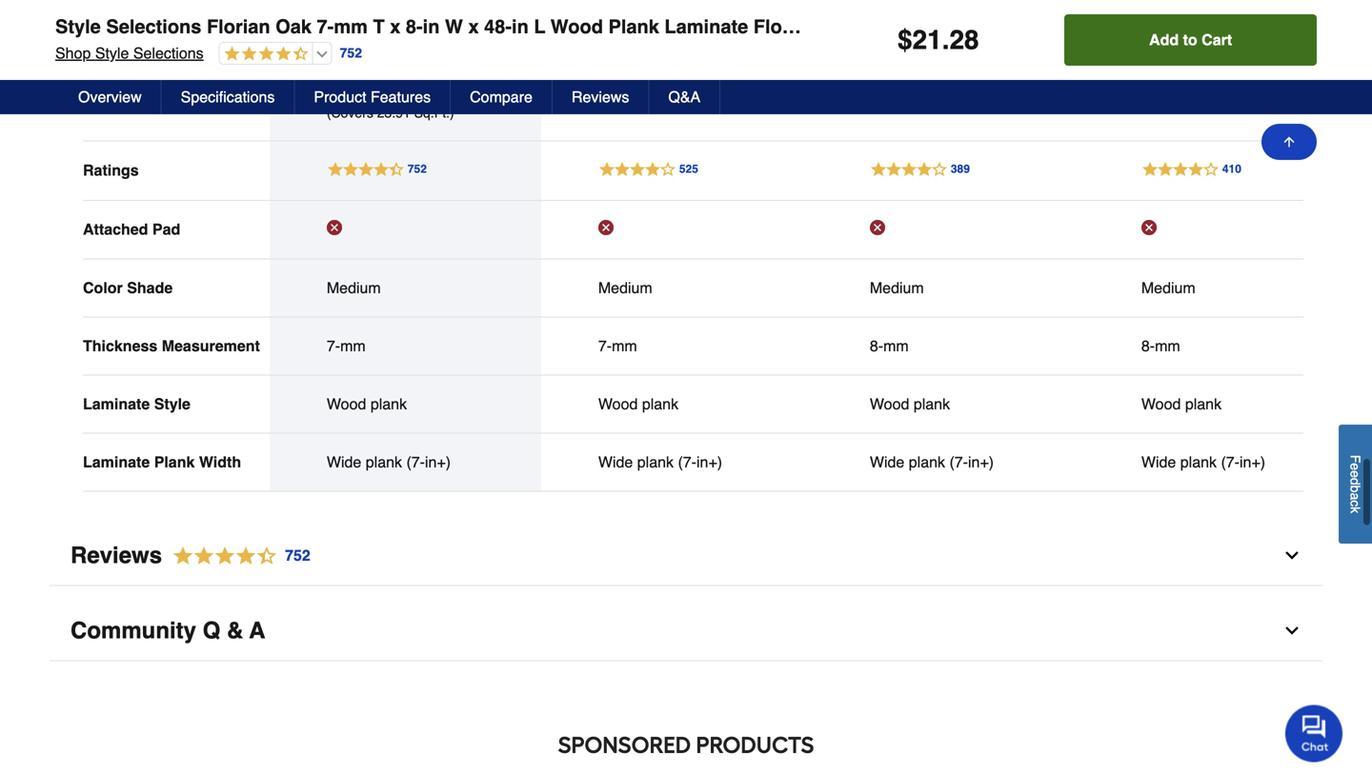 Task type: describe. For each thing, give the bounding box(es) containing it.
community
[[71, 618, 196, 644]]

3 cell from the left
[[870, 220, 1027, 240]]

$23.36
[[1240, 50, 1281, 66]]

4 medium cell from the left
[[1142, 279, 1299, 298]]

f
[[1348, 455, 1364, 463]]

sq
[[896, 16, 918, 38]]

1 (7- from the left
[[407, 454, 425, 471]]

flooring
[[754, 16, 830, 38]]

arrow up image
[[1282, 134, 1297, 150]]

q&a button
[[650, 80, 721, 114]]

4 in+) from the left
[[1240, 454, 1266, 471]]

sq.ft inside $ . 99 / sq.ft
[[649, 18, 678, 31]]

2 no image from the left
[[599, 220, 614, 235]]

3 medium from the left
[[870, 279, 924, 297]]

width
[[199, 454, 241, 471]]

reviews inside button
[[572, 88, 630, 106]]

overview button
[[59, 80, 162, 114]]

price: inside purchase price: $21.28 (covers 23.91 sq.ft. )
[[387, 87, 421, 102]]

purchase price: $23.36 (covers 21.44 sq.ft. )
[[1142, 50, 1281, 84]]

w
[[445, 16, 463, 38]]

specifications button
[[162, 80, 295, 114]]

product
[[314, 88, 367, 106]]

21.44 for 19
[[921, 69, 954, 84]]

4 cell from the left
[[1142, 220, 1299, 240]]

add to cart
[[1150, 31, 1233, 49]]

3 wide plank (7-in+) cell from the left
[[870, 453, 1027, 472]]

1
[[1148, 15, 1161, 41]]

1 horizontal spatial plank
[[609, 16, 660, 38]]

add
[[1150, 31, 1179, 49]]

$4.78
[[367, 37, 405, 55]]

1 wide plank (7-in+) cell from the left
[[327, 453, 484, 472]]

c
[[1348, 501, 1364, 507]]

purchase for 1
[[1142, 50, 1198, 66]]

(covers for purchase price: $25.51 (covers 21.44 sq.ft. )
[[870, 69, 917, 84]]

save $4.78 jan 3
[[327, 37, 405, 74]]

3 no image from the left
[[870, 220, 885, 235]]

$ for .
[[599, 18, 605, 31]]

0 horizontal spatial plank
[[154, 454, 195, 471]]

shade
[[127, 279, 173, 297]]

2 8-mm from the left
[[1142, 337, 1181, 355]]

save
[[327, 37, 362, 55]]

1 cell from the left
[[327, 220, 484, 240]]

1 x from the left
[[390, 16, 401, 38]]

3 in+) from the left
[[969, 454, 994, 471]]

0 vertical spatial 4.4 stars image
[[220, 46, 309, 63]]

0 vertical spatial style
[[55, 16, 101, 38]]

a
[[1348, 493, 1364, 501]]

wood plank for 2nd wood plank cell from the left
[[599, 395, 679, 413]]

price: for 1
[[1202, 50, 1236, 66]]

) for purchase price: $25.51 (covers 21.44 sq.ft. )
[[993, 69, 998, 84]]

overview
[[78, 88, 142, 106]]

wood for 2nd wood plank cell from the left
[[599, 395, 638, 413]]

2 in from the left
[[512, 16, 529, 38]]

1 wide from the left
[[327, 454, 362, 471]]

color
[[83, 279, 123, 297]]

shop
[[55, 44, 91, 62]]

style for shop
[[95, 44, 129, 62]]

sq.ft. for purchase price: $23.36 (covers 21.44 sq.ft. )
[[1229, 69, 1265, 84]]

4 wide plank (7-in+) from the left
[[1142, 454, 1266, 471]]

48-
[[484, 16, 512, 38]]

3 medium cell from the left
[[870, 279, 1027, 298]]

2 x from the left
[[468, 16, 479, 38]]

f e e d b a c k button
[[1339, 425, 1373, 544]]

ft)
[[923, 16, 942, 38]]

thickness measurement
[[83, 337, 260, 355]]

$ 21 . 28
[[898, 25, 980, 55]]

$ . 99 / sq.ft
[[599, 15, 678, 41]]

f e e d b a c k
[[1348, 455, 1364, 514]]

$25.51
[[968, 50, 1009, 66]]

2 (7- from the left
[[678, 454, 697, 471]]

features
[[371, 88, 431, 106]]

product features
[[314, 88, 431, 106]]

1 horizontal spatial .
[[942, 25, 950, 55]]

1 medium from the left
[[327, 279, 381, 297]]

(covers for purchase price: $21.28 (covers 23.91 sq.ft. )
[[327, 105, 374, 120]]

attached
[[83, 221, 148, 238]]

info image for 09
[[1215, 7, 1236, 28]]

0 vertical spatial 23.91
[[649, 69, 682, 84]]

a
[[249, 618, 265, 644]]

(covers 23.91 sq.ft. )
[[599, 69, 726, 84]]

style for laminate
[[154, 395, 191, 413]]

laminate plank width
[[83, 454, 241, 471]]

1 e from the top
[[1348, 463, 1364, 471]]

sq.ft inside 1 . 09 / sq.ft
[[1186, 18, 1215, 31]]

reviews button
[[553, 80, 650, 114]]

(covers for purchase price: $23.36 (covers 21.44 sq.ft. )
[[1142, 69, 1189, 84]]

1 . 09 / sq.ft
[[1148, 15, 1215, 41]]

purchase price: $25.51 (covers 21.44 sq.ft. )
[[870, 50, 1009, 84]]

sq.ft. up "q&a"
[[686, 69, 722, 84]]

$21.28
[[425, 87, 466, 102]]

q
[[203, 618, 221, 644]]

wood plank for fourth wood plank cell from the left
[[1142, 395, 1222, 413]]

wood for fourth wood plank cell from the left
[[1142, 395, 1181, 413]]

1 in+) from the left
[[425, 454, 451, 471]]

2 e from the top
[[1348, 471, 1364, 478]]

sq.ft. for purchase price: $21.28 (covers 23.91 sq.ft. )
[[414, 105, 450, 120]]

sponsored products
[[558, 732, 814, 760]]

3 wood plank cell from the left
[[870, 395, 1027, 414]]

4 / from the left
[[365, 18, 369, 36]]

21.44 for 1
[[1192, 69, 1226, 84]]

to
[[1184, 31, 1198, 49]]

1 wood plank cell from the left
[[327, 395, 484, 414]]

) for purchase price: $23.36 (covers 21.44 sq.ft. )
[[1265, 69, 1269, 84]]

2 8-mm cell from the left
[[1142, 337, 1299, 356]]

4 (7- from the left
[[1222, 454, 1240, 471]]

jan
[[327, 56, 353, 74]]

1 8-mm from the left
[[870, 337, 909, 355]]

b
[[1348, 486, 1364, 493]]



Task type: vqa. For each thing, say whether or not it's contained in the screenshot.
type
no



Task type: locate. For each thing, give the bounding box(es) containing it.
sq.ft. inside purchase price: $23.36 (covers 21.44 sq.ft. )
[[1229, 69, 1265, 84]]

$ for 21
[[898, 25, 913, 55]]

1 vertical spatial reviews
[[71, 543, 162, 569]]

21
[[913, 25, 942, 55]]

wood plank cell
[[327, 395, 484, 414], [599, 395, 756, 414], [870, 395, 1027, 414], [1142, 395, 1299, 414]]

info image
[[678, 7, 699, 28], [1215, 7, 1236, 28]]

plank up (covers 23.91 sq.ft. )
[[609, 16, 660, 38]]

reviews up community
[[71, 543, 162, 569]]

(covers down the 99
[[599, 69, 645, 84]]

no image
[[327, 220, 342, 235], [599, 220, 614, 235], [870, 220, 885, 235]]

in left the l
[[512, 16, 529, 38]]

2 21.44 from the left
[[1192, 69, 1226, 84]]

3
[[357, 56, 366, 74]]

e up b
[[1348, 471, 1364, 478]]

cart
[[1202, 31, 1233, 49]]

price: inside purchase price: $23.36 (covers 21.44 sq.ft. )
[[1202, 50, 1236, 66]]

1 vertical spatial 23.91
[[377, 105, 411, 120]]

wood for fourth wood plank cell from the right
[[327, 395, 366, 413]]

1 horizontal spatial $
[[898, 25, 913, 55]]

style
[[55, 16, 101, 38], [95, 44, 129, 62], [154, 395, 191, 413]]

chevron down image
[[1283, 547, 1302, 566], [1283, 622, 1302, 641]]

1 horizontal spatial in
[[512, 16, 529, 38]]

7-mm for 1st "7-mm" cell from the left
[[327, 337, 366, 355]]

. up add
[[1161, 18, 1164, 31]]

1 vertical spatial chevron down image
[[1283, 622, 1302, 641]]

ratings
[[83, 162, 139, 179]]

) inside purchase price: $21.28 (covers 23.91 sq.ft. )
[[450, 105, 454, 120]]

2 7-mm cell from the left
[[599, 337, 756, 356]]

l
[[534, 16, 546, 38]]

1 vertical spatial 4.4 stars image
[[162, 544, 311, 569]]

28
[[950, 25, 980, 55]]

0 vertical spatial reviews
[[572, 88, 630, 106]]

thickness
[[83, 337, 158, 355]]

2 medium from the left
[[599, 279, 653, 297]]

2 wood plank cell from the left
[[599, 395, 756, 414]]

1 horizontal spatial no image
[[599, 220, 614, 235]]

3 sq.ft from the left
[[1186, 18, 1215, 31]]

/ right 19
[[908, 18, 912, 31]]

8- for 1st 8-mm cell from the left
[[870, 337, 884, 355]]

/ inside $ . 99 / sq.ft
[[643, 18, 646, 31]]

1 vertical spatial 752
[[285, 547, 311, 565]]

attached pad
[[83, 221, 180, 238]]

2 chevron down image from the top
[[1283, 622, 1302, 641]]

info image up (covers 23.91 sq.ft. )
[[678, 7, 699, 28]]

7-
[[317, 16, 334, 38], [327, 337, 340, 355], [599, 337, 612, 355]]

(covers inside purchase price: $23.36 (covers 21.44 sq.ft. )
[[1142, 69, 1189, 84]]

. for $
[[605, 15, 611, 41]]

laminate down thickness in the left top of the page
[[83, 395, 150, 413]]

7-mm
[[327, 337, 366, 355], [599, 337, 637, 355]]

2 info image from the left
[[1215, 7, 1236, 28]]

community q & a button
[[50, 602, 1323, 662]]

purchase
[[870, 50, 927, 66], [1142, 50, 1198, 66], [327, 87, 383, 102]]

measurement
[[162, 337, 260, 355]]

0 vertical spatial plank
[[609, 16, 660, 38]]

purchase inside purchase price: $21.28 (covers 23.91 sq.ft. )
[[327, 87, 383, 102]]

selections right price
[[133, 44, 204, 62]]

0 horizontal spatial 8-mm
[[870, 337, 909, 355]]

21.44
[[921, 69, 954, 84], [1192, 69, 1226, 84]]

compare
[[470, 88, 533, 106]]

99
[[611, 15, 637, 41]]

0 horizontal spatial $
[[599, 18, 605, 31]]

laminate down laminate style on the left of page
[[83, 454, 150, 471]]

4 wide plank (7-in+) cell from the left
[[1142, 453, 1299, 472]]

wide plank (7-in+) cell
[[327, 453, 484, 472], [599, 453, 756, 472], [870, 453, 1027, 472], [1142, 453, 1299, 472]]

in left w
[[423, 16, 440, 38]]

price: left '$21.28'
[[387, 87, 421, 102]]

color shade
[[83, 279, 173, 297]]

19 / sq.ft
[[892, 18, 943, 31]]

2 7-mm from the left
[[599, 337, 637, 355]]

x right w
[[468, 16, 479, 38]]

no image
[[1142, 220, 1157, 235]]

chevron down image for reviews
[[1283, 547, 1302, 566]]

style selections florian oak 7-mm t x 8-in w x 48-in l wood plank laminate flooring (23.91-sq ft)
[[55, 16, 942, 38]]

23.91 inside purchase price: $21.28 (covers 23.91 sq.ft. )
[[377, 105, 411, 120]]

$ left ft)
[[898, 25, 913, 55]]

21.44 down cart
[[1192, 69, 1226, 84]]

0 horizontal spatial reviews
[[71, 543, 162, 569]]

e up d
[[1348, 463, 1364, 471]]

2 cell from the left
[[599, 220, 756, 240]]

wood plank for fourth wood plank cell from the right
[[327, 395, 407, 413]]

x right t
[[390, 16, 401, 38]]

community q & a
[[71, 618, 265, 644]]

1 vertical spatial laminate
[[83, 395, 150, 413]]

florian
[[207, 16, 270, 38]]

. for 1
[[1161, 18, 1164, 31]]

)
[[722, 69, 726, 84], [993, 69, 998, 84], [1265, 69, 1269, 84], [450, 105, 454, 120]]

in
[[423, 16, 440, 38], [512, 16, 529, 38]]

sq.ft. down $23.36
[[1229, 69, 1265, 84]]

. inside 1 . 09 / sq.ft
[[1161, 18, 1164, 31]]

21.44 down $ 21 . 28
[[921, 69, 954, 84]]

1 8-mm cell from the left
[[870, 337, 1027, 356]]

2 vertical spatial laminate
[[83, 454, 150, 471]]

/ right the 99
[[643, 18, 646, 31]]

09
[[1164, 18, 1177, 31]]

1 in from the left
[[423, 16, 440, 38]]

style down thickness measurement
[[154, 395, 191, 413]]

0 horizontal spatial purchase
[[327, 87, 383, 102]]

purchase inside purchase price: $25.51 (covers 21.44 sq.ft. )
[[870, 50, 927, 66]]

in+)
[[425, 454, 451, 471], [697, 454, 723, 471], [969, 454, 994, 471], [1240, 454, 1266, 471]]

$1.09
[[327, 18, 365, 36]]

1 chevron down image from the top
[[1283, 547, 1302, 566]]

2 horizontal spatial purchase
[[1142, 50, 1198, 66]]

0 horizontal spatial x
[[390, 16, 401, 38]]

) down $25.51
[[993, 69, 998, 84]]

2 / from the left
[[908, 18, 912, 31]]

price:
[[930, 50, 964, 66], [1202, 50, 1236, 66], [387, 87, 421, 102]]

2 wide plank (7-in+) cell from the left
[[599, 453, 756, 472]]

4.4 stars image up &
[[162, 544, 311, 569]]

8-mm cell
[[870, 337, 1027, 356], [1142, 337, 1299, 356]]

) inside purchase price: $25.51 (covers 21.44 sq.ft. )
[[993, 69, 998, 84]]

product features button
[[295, 80, 451, 114]]

purchase down sq
[[870, 50, 927, 66]]

chevron down image inside community q & a button
[[1283, 622, 1302, 641]]

purchase inside purchase price: $23.36 (covers 21.44 sq.ft. )
[[1142, 50, 1198, 66]]

(covers down 21
[[870, 69, 917, 84]]

21.44 inside purchase price: $25.51 (covers 21.44 sq.ft. )
[[921, 69, 954, 84]]

2 wide from the left
[[599, 454, 633, 471]]

plank left width
[[154, 454, 195, 471]]

shop style selections
[[55, 44, 204, 62]]

/ right 09
[[1180, 18, 1183, 31]]

0 horizontal spatial .
[[605, 15, 611, 41]]

1 / from the left
[[643, 18, 646, 31]]

$ left the 99
[[599, 18, 605, 31]]

info image up cart
[[1215, 7, 1236, 28]]

8- for 1st 8-mm cell from right
[[1142, 337, 1155, 355]]

0 horizontal spatial 21.44
[[921, 69, 954, 84]]

8-
[[406, 16, 423, 38], [870, 337, 884, 355], [1142, 337, 1155, 355]]

sponsored
[[558, 732, 691, 760]]

wide plank (7-in+)
[[327, 454, 451, 471], [599, 454, 723, 471], [870, 454, 994, 471], [1142, 454, 1266, 471]]

. right the l
[[605, 15, 611, 41]]

0 vertical spatial laminate
[[665, 16, 749, 38]]

) down '$21.28'
[[450, 105, 454, 120]]

) for purchase price: $21.28 (covers 23.91 sq.ft. )
[[450, 105, 454, 120]]

t
[[373, 16, 385, 38]]

chevron down image for community q & a
[[1283, 622, 1302, 641]]

1 horizontal spatial 752
[[340, 45, 362, 61]]

k
[[1348, 507, 1364, 514]]

1 7-mm from the left
[[327, 337, 366, 355]]

(covers inside purchase price: $25.51 (covers 21.44 sq.ft. )
[[870, 69, 917, 84]]

selections up shop style selections
[[106, 16, 202, 38]]

2 horizontal spatial 8-
[[1142, 337, 1155, 355]]

1 horizontal spatial 7-mm cell
[[599, 337, 756, 356]]

) down $23.36
[[1265, 69, 1269, 84]]

2 horizontal spatial price:
[[1202, 50, 1236, 66]]

3 wide plank (7-in+) from the left
[[870, 454, 994, 471]]

1 vertical spatial plank
[[154, 454, 195, 471]]

2 vertical spatial style
[[154, 395, 191, 413]]

oak
[[276, 16, 312, 38]]

752 inside 4.4 stars image
[[285, 547, 311, 565]]

add to cart button
[[1065, 14, 1317, 66]]

4.4 stars image containing 752
[[162, 544, 311, 569]]

pad
[[152, 221, 180, 238]]

4 medium from the left
[[1142, 279, 1196, 297]]

3 / from the left
[[1180, 18, 1183, 31]]

products
[[696, 732, 814, 760]]

1 horizontal spatial x
[[468, 16, 479, 38]]

price: down cart
[[1202, 50, 1236, 66]]

1 sq.ft from the left
[[649, 18, 678, 31]]

1 wood plank from the left
[[327, 395, 407, 413]]

$ inside $ . 99 / sq.ft
[[599, 18, 605, 31]]

q&a
[[669, 88, 701, 106]]

chat invite button image
[[1286, 705, 1344, 763]]

0 vertical spatial selections
[[106, 16, 202, 38]]

7-mm for 2nd "7-mm" cell from left
[[599, 337, 637, 355]]

2 horizontal spatial no image
[[870, 220, 885, 235]]

1 vertical spatial selections
[[133, 44, 204, 62]]

(23.91-
[[835, 16, 896, 38]]

style right shop
[[95, 44, 129, 62]]

(covers inside purchase price: $21.28 (covers 23.91 sq.ft. )
[[327, 105, 374, 120]]

2 medium cell from the left
[[599, 279, 756, 298]]

1 horizontal spatial 8-mm cell
[[1142, 337, 1299, 356]]

4.4 stars image
[[220, 46, 309, 63], [162, 544, 311, 569]]

sq.ft. inside purchase price: $21.28 (covers 23.91 sq.ft. )
[[414, 105, 450, 120]]

1 horizontal spatial 8-
[[870, 337, 884, 355]]

sq.ft. down $25.51
[[958, 69, 993, 84]]

specifications
[[181, 88, 275, 106]]

1 horizontal spatial 23.91
[[649, 69, 682, 84]]

7- for 2nd "7-mm" cell from left
[[599, 337, 612, 355]]

info image for 99
[[678, 7, 699, 28]]

1 horizontal spatial purchase
[[870, 50, 927, 66]]

1 horizontal spatial reviews
[[572, 88, 630, 106]]

price: inside purchase price: $25.51 (covers 21.44 sq.ft. )
[[930, 50, 964, 66]]

d
[[1348, 478, 1364, 486]]

(7-
[[407, 454, 425, 471], [678, 454, 697, 471], [950, 454, 969, 471], [1222, 454, 1240, 471]]

4 wide from the left
[[1142, 454, 1177, 471]]

0 horizontal spatial in
[[423, 16, 440, 38]]

style up shop
[[55, 16, 101, 38]]

info image
[[943, 7, 964, 28]]

3 wide from the left
[[870, 454, 905, 471]]

7- for 1st "7-mm" cell from the left
[[327, 337, 340, 355]]

laminate for wide plank (7-in+)
[[83, 454, 150, 471]]

purchase for 19
[[870, 50, 927, 66]]

plank
[[609, 16, 660, 38], [154, 454, 195, 471]]

) inside purchase price: $23.36 (covers 21.44 sq.ft. )
[[1265, 69, 1269, 84]]

1 horizontal spatial 8-mm
[[1142, 337, 1181, 355]]

19
[[892, 18, 905, 31]]

.
[[605, 15, 611, 41], [1161, 18, 1164, 31], [942, 25, 950, 55]]

2 sq.ft from the left
[[915, 18, 943, 31]]

0 vertical spatial 752
[[340, 45, 362, 61]]

plank
[[371, 395, 407, 413], [642, 395, 679, 413], [914, 395, 950, 413], [1186, 395, 1222, 413], [366, 454, 402, 471], [637, 454, 674, 471], [909, 454, 946, 471], [1181, 454, 1217, 471]]

) right q&a button on the top of page
[[722, 69, 726, 84]]

laminate for wood plank
[[83, 395, 150, 413]]

4 wood plank from the left
[[1142, 395, 1222, 413]]

0 horizontal spatial 23.91
[[377, 105, 411, 120]]

1 horizontal spatial 7-mm
[[599, 337, 637, 355]]

purchase down 3
[[327, 87, 383, 102]]

0 horizontal spatial info image
[[678, 7, 699, 28]]

(covers
[[599, 69, 645, 84], [870, 69, 917, 84], [1142, 69, 1189, 84], [327, 105, 374, 120]]

price: down ft)
[[930, 50, 964, 66]]

wood for 3rd wood plank cell from the left
[[870, 395, 910, 413]]

. right ft)
[[942, 25, 950, 55]]

x
[[390, 16, 401, 38], [468, 16, 479, 38]]

sq.ft. for purchase price: $25.51 (covers 21.44 sq.ft. )
[[958, 69, 993, 84]]

1 horizontal spatial price:
[[930, 50, 964, 66]]

purchase down add
[[1142, 50, 1198, 66]]

purchase price: $21.28 (covers 23.91 sq.ft. )
[[327, 87, 466, 120]]

0 vertical spatial chevron down image
[[1283, 547, 1302, 566]]

sq.ft. down '$21.28'
[[414, 105, 450, 120]]

wood plank for 3rd wood plank cell from the left
[[870, 395, 950, 413]]

cell
[[327, 220, 484, 240], [599, 220, 756, 240], [870, 220, 1027, 240], [1142, 220, 1299, 240]]

sq.ft. inside purchase price: $25.51 (covers 21.44 sq.ft. )
[[958, 69, 993, 84]]

(covers down jan
[[327, 105, 374, 120]]

4 wood plank cell from the left
[[1142, 395, 1299, 414]]

0 horizontal spatial 8-
[[406, 16, 423, 38]]

price: for 19
[[930, 50, 964, 66]]

$1.09 / sq.ft
[[327, 18, 406, 36]]

7-mm cell
[[327, 337, 484, 356], [599, 337, 756, 356]]

&
[[227, 618, 243, 644]]

(covers down add
[[1142, 69, 1189, 84]]

21.44 inside purchase price: $23.36 (covers 21.44 sq.ft. )
[[1192, 69, 1226, 84]]

0 horizontal spatial no image
[[327, 220, 342, 235]]

1 wide plank (7-in+) from the left
[[327, 454, 451, 471]]

0 horizontal spatial price:
[[387, 87, 421, 102]]

laminate style
[[83, 395, 191, 413]]

/ inside 1 . 09 / sq.ft
[[1180, 18, 1183, 31]]

2 wide plank (7-in+) from the left
[[599, 454, 723, 471]]

price
[[83, 40, 120, 58]]

sq.ft.
[[686, 69, 722, 84], [958, 69, 993, 84], [1229, 69, 1265, 84], [414, 105, 450, 120]]

4.4 stars image down florian
[[220, 46, 309, 63]]

1 7-mm cell from the left
[[327, 337, 484, 356]]

laminate up (covers 23.91 sq.ft. )
[[665, 16, 749, 38]]

2 in+) from the left
[[697, 454, 723, 471]]

0 horizontal spatial 7-mm cell
[[327, 337, 484, 356]]

4 sq.ft from the left
[[369, 18, 406, 36]]

southdeep products heading
[[50, 727, 1323, 765]]

$
[[599, 18, 605, 31], [898, 25, 913, 55]]

1 horizontal spatial info image
[[1215, 7, 1236, 28]]

0 horizontal spatial 8-mm cell
[[870, 337, 1027, 356]]

medium cell
[[327, 279, 484, 298], [599, 279, 756, 298], [870, 279, 1027, 298], [1142, 279, 1299, 298]]

1 info image from the left
[[678, 7, 699, 28]]

752
[[340, 45, 362, 61], [285, 547, 311, 565]]

0 horizontal spatial 752
[[285, 547, 311, 565]]

compare button
[[451, 80, 553, 114]]

3 (7- from the left
[[950, 454, 969, 471]]

1 no image from the left
[[327, 220, 342, 235]]

wood
[[551, 16, 603, 38], [327, 395, 366, 413], [599, 395, 638, 413], [870, 395, 910, 413], [1142, 395, 1181, 413]]

3 wood plank from the left
[[870, 395, 950, 413]]

2 wood plank from the left
[[599, 395, 679, 413]]

wood plank
[[327, 395, 407, 413], [599, 395, 679, 413], [870, 395, 950, 413], [1142, 395, 1222, 413]]

1 horizontal spatial 21.44
[[1192, 69, 1226, 84]]

0 horizontal spatial 7-mm
[[327, 337, 366, 355]]

1 medium cell from the left
[[327, 279, 484, 298]]

/ left t
[[365, 18, 369, 36]]

reviews down (covers 23.91 sq.ft. )
[[572, 88, 630, 106]]

1 vertical spatial style
[[95, 44, 129, 62]]

8-mm
[[870, 337, 909, 355], [1142, 337, 1181, 355]]

2 horizontal spatial .
[[1161, 18, 1164, 31]]

1 21.44 from the left
[[921, 69, 954, 84]]



